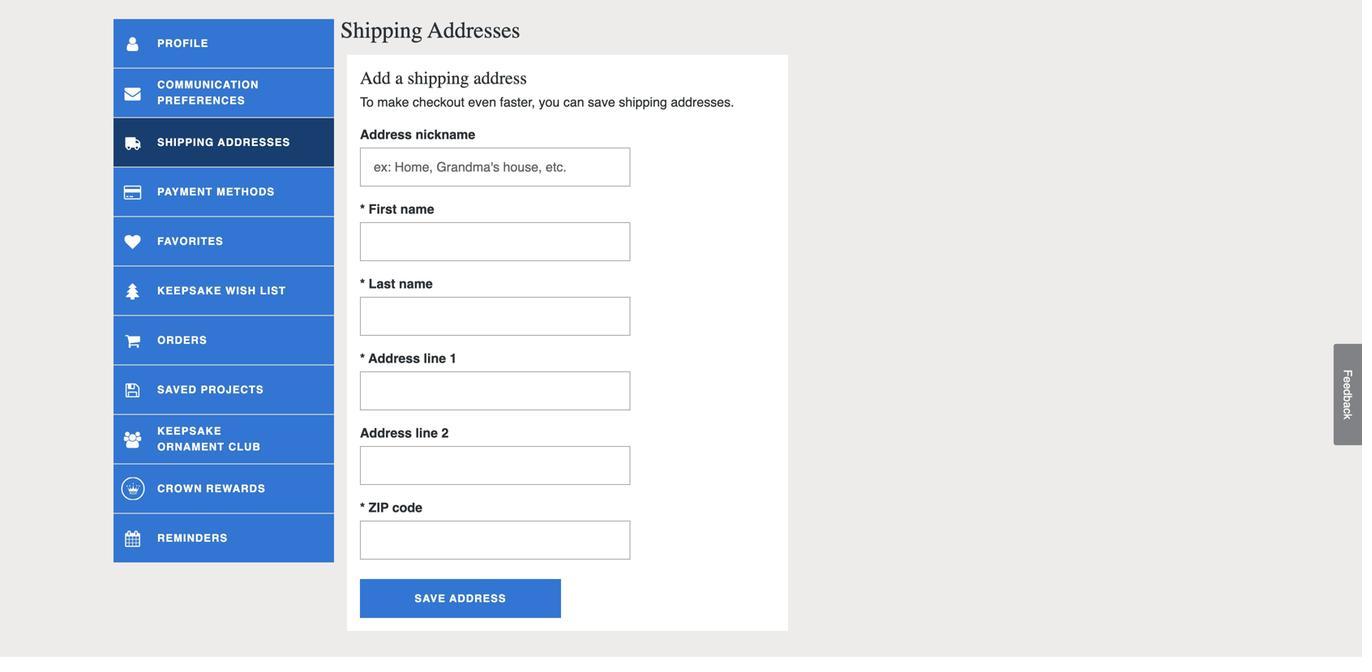 Task type: locate. For each thing, give the bounding box(es) containing it.
0 vertical spatial shipping
[[408, 68, 469, 88]]

rewards
[[206, 483, 266, 495]]

e up b
[[1342, 383, 1355, 389]]

0 vertical spatial a
[[395, 68, 403, 88]]

1 horizontal spatial shipping
[[341, 17, 423, 43]]

0 vertical spatial keepsake
[[157, 285, 222, 297]]

shipping addresses down preferences
[[157, 136, 291, 148]]

shipping up checkout at the left top of the page
[[408, 68, 469, 88]]

1 horizontal spatial addresses
[[428, 17, 521, 43]]

1 vertical spatial addresses
[[218, 136, 291, 148]]

0 horizontal spatial a
[[395, 68, 403, 88]]

methods
[[217, 186, 275, 198]]

saved projects
[[157, 384, 264, 396]]

save
[[415, 593, 446, 605]]

e up d
[[1342, 377, 1355, 383]]

profile
[[157, 37, 209, 49]]

a inside button
[[1342, 402, 1355, 408]]

favorites
[[157, 235, 224, 247]]

1 vertical spatial name
[[399, 276, 433, 291]]

club
[[229, 441, 261, 453]]

*
[[360, 202, 365, 217], [360, 276, 365, 291], [360, 351, 365, 366], [360, 500, 365, 515]]

1
[[450, 351, 457, 366]]

address down make at the top left
[[360, 127, 412, 142]]

make
[[378, 94, 409, 109]]

1 vertical spatial shipping addresses
[[157, 136, 291, 148]]

line
[[424, 351, 446, 366], [416, 425, 438, 440]]

name
[[401, 202, 435, 217], [399, 276, 433, 291]]

last
[[369, 276, 396, 291]]

1 vertical spatial a
[[1342, 402, 1355, 408]]

address
[[360, 127, 412, 142], [369, 351, 420, 366], [360, 425, 412, 440], [450, 593, 507, 605]]

0 vertical spatial shipping addresses
[[341, 17, 521, 43]]

* for * last name
[[360, 276, 365, 291]]

shipping
[[341, 17, 423, 43], [157, 136, 214, 148]]

0 horizontal spatial shipping
[[157, 136, 214, 148]]

1 * from the top
[[360, 202, 365, 217]]

0 vertical spatial name
[[401, 202, 435, 217]]

a inside add a shipping address to make checkout even faster, you can save shipping addresses.
[[395, 68, 403, 88]]

address right 'save' on the left bottom of page
[[450, 593, 507, 605]]

keepsake
[[157, 285, 222, 297], [157, 425, 222, 437]]

shipping addresses up checkout at the left top of the page
[[341, 17, 521, 43]]

1 horizontal spatial shipping
[[619, 94, 668, 109]]

addresses up methods
[[218, 136, 291, 148]]

2 keepsake from the top
[[157, 425, 222, 437]]

2 * from the top
[[360, 276, 365, 291]]

shipping
[[408, 68, 469, 88], [619, 94, 668, 109]]

addresses up address
[[428, 17, 521, 43]]

keepsake wish list
[[157, 285, 286, 297]]

addresses.
[[671, 94, 735, 109]]

3 * from the top
[[360, 351, 365, 366]]

* first name
[[360, 202, 435, 217]]

shipping up add
[[341, 17, 423, 43]]

keepsake down favorites
[[157, 285, 222, 297]]

saved
[[157, 384, 197, 396]]

addresses
[[428, 17, 521, 43], [218, 136, 291, 148]]

crown rewards
[[157, 483, 266, 495]]

f
[[1342, 370, 1355, 377]]

a
[[395, 68, 403, 88], [1342, 402, 1355, 408]]

f e e d b a c k button
[[1335, 344, 1363, 445]]

shipping down preferences
[[157, 136, 214, 148]]

line left "1" at the left
[[424, 351, 446, 366]]

a right add
[[395, 68, 403, 88]]

reminders
[[157, 532, 228, 544]]

None text field
[[360, 222, 631, 261], [360, 297, 631, 336], [360, 371, 631, 410], [360, 521, 631, 560], [360, 222, 631, 261], [360, 297, 631, 336], [360, 371, 631, 410], [360, 521, 631, 560]]

name for * last name
[[399, 276, 433, 291]]

crown
[[157, 483, 202, 495]]

k
[[1342, 414, 1355, 420]]

shipping right save
[[619, 94, 668, 109]]

4 * from the top
[[360, 500, 365, 515]]

keepsake inside keepsake ornament club
[[157, 425, 222, 437]]

* last name
[[360, 276, 433, 291]]

payment methods
[[157, 186, 275, 198]]

1 horizontal spatial a
[[1342, 402, 1355, 408]]

line left 2 at the left bottom of the page
[[416, 425, 438, 440]]

1 vertical spatial keepsake
[[157, 425, 222, 437]]

0 vertical spatial line
[[424, 351, 446, 366]]

shipping addresses
[[341, 17, 521, 43], [157, 136, 291, 148]]

code
[[392, 500, 423, 515]]

name right first
[[401, 202, 435, 217]]

name right last
[[399, 276, 433, 291]]

None text field
[[360, 446, 631, 485]]

e
[[1342, 377, 1355, 383], [1342, 383, 1355, 389]]

keepsake up ornament
[[157, 425, 222, 437]]

0 horizontal spatial shipping addresses
[[157, 136, 291, 148]]

1 keepsake from the top
[[157, 285, 222, 297]]

a up 'k'
[[1342, 402, 1355, 408]]

0 vertical spatial addresses
[[428, 17, 521, 43]]

communication preferences
[[157, 79, 259, 107]]

1 vertical spatial shipping
[[619, 94, 668, 109]]

1 vertical spatial shipping
[[157, 136, 214, 148]]



Task type: vqa. For each thing, say whether or not it's contained in the screenshot.
'KEEPSAKE' for Keepsake Wish List
yes



Task type: describe. For each thing, give the bounding box(es) containing it.
wish
[[226, 285, 256, 297]]

orders
[[157, 334, 207, 346]]

f e e d b a c k
[[1342, 370, 1355, 420]]

add a shipping address to make checkout even faster, you can save shipping addresses.
[[360, 68, 735, 109]]

name for * first name
[[401, 202, 435, 217]]

preferences
[[157, 95, 245, 107]]

even
[[468, 94, 497, 109]]

address left 2 at the left bottom of the page
[[360, 425, 412, 440]]

* for * zip code
[[360, 500, 365, 515]]

address nickname
[[360, 127, 476, 142]]

keepsake for keepsake wish list
[[157, 285, 222, 297]]

you
[[539, 94, 560, 109]]

first
[[369, 202, 397, 217]]

* address line 1
[[360, 351, 457, 366]]

address line 2
[[360, 425, 449, 440]]

reminders link
[[114, 514, 334, 563]]

save address button
[[360, 579, 561, 618]]

list
[[260, 285, 286, 297]]

nickname
[[416, 127, 476, 142]]

0 horizontal spatial shipping
[[408, 68, 469, 88]]

add
[[360, 68, 391, 88]]

address inside button
[[450, 593, 507, 605]]

* for * address line 1
[[360, 351, 365, 366]]

to
[[360, 94, 374, 109]]

2 e from the top
[[1342, 383, 1355, 389]]

keepsake for keepsake ornament club
[[157, 425, 222, 437]]

2
[[442, 425, 449, 440]]

faster,
[[500, 94, 536, 109]]

ex: Home, Grandma's house, etc. text field
[[360, 148, 631, 187]]

0 vertical spatial shipping
[[341, 17, 423, 43]]

can
[[564, 94, 585, 109]]

ornament
[[157, 441, 225, 453]]

zip
[[369, 500, 389, 515]]

communication
[[157, 79, 259, 91]]

keepsake ornament club
[[157, 425, 261, 453]]

1 horizontal spatial shipping addresses
[[341, 17, 521, 43]]

save
[[588, 94, 616, 109]]

projects
[[201, 384, 264, 396]]

checkout
[[413, 94, 465, 109]]

c
[[1342, 408, 1355, 414]]

* zip code
[[360, 500, 423, 515]]

address left "1" at the left
[[369, 351, 420, 366]]

save address
[[415, 593, 507, 605]]

d
[[1342, 389, 1355, 396]]

0 horizontal spatial addresses
[[218, 136, 291, 148]]

b
[[1342, 396, 1355, 402]]

address
[[474, 68, 527, 88]]

payment
[[157, 186, 213, 198]]

1 e from the top
[[1342, 377, 1355, 383]]

1 vertical spatial line
[[416, 425, 438, 440]]

* for * first name
[[360, 202, 365, 217]]



